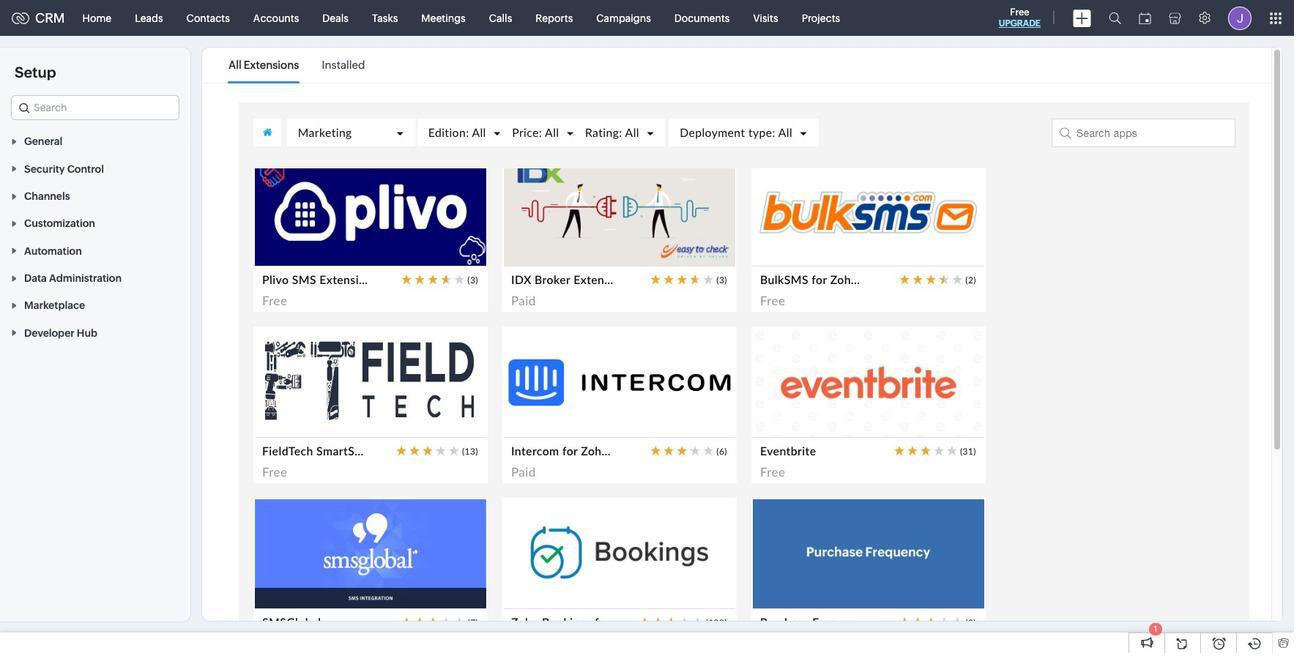 Task type: vqa. For each thing, say whether or not it's contained in the screenshot.
CREATE MENU 'element'
yes



Task type: locate. For each thing, give the bounding box(es) containing it.
security control button
[[0, 155, 190, 182]]

tasks
[[372, 12, 398, 24]]

contacts link
[[175, 0, 242, 36]]

create menu image
[[1073, 9, 1091, 27]]

reports link
[[524, 0, 585, 36]]

security control
[[24, 163, 104, 175]]

all
[[229, 59, 241, 71]]

home
[[82, 12, 111, 24]]

all extensions
[[229, 59, 299, 71]]

developer hub button
[[0, 319, 190, 346]]

setup
[[15, 64, 56, 81]]

upgrade
[[999, 18, 1041, 29]]

calls
[[489, 12, 512, 24]]

marketplace button
[[0, 292, 190, 319]]

free
[[1010, 7, 1029, 18]]

campaigns link
[[585, 0, 663, 36]]

tasks link
[[360, 0, 410, 36]]

calls link
[[477, 0, 524, 36]]

administration
[[49, 273, 122, 284]]

automation button
[[0, 237, 190, 264]]

installed link
[[322, 48, 365, 82]]

channels
[[24, 190, 70, 202]]

search image
[[1109, 12, 1121, 24]]

data administration
[[24, 273, 122, 284]]

meetings
[[421, 12, 466, 24]]

home link
[[71, 0, 123, 36]]

None field
[[11, 95, 179, 120]]

customization button
[[0, 209, 190, 237]]

free upgrade
[[999, 7, 1041, 29]]

data administration button
[[0, 264, 190, 292]]

customization
[[24, 218, 95, 230]]

meetings link
[[410, 0, 477, 36]]

profile image
[[1228, 6, 1252, 30]]

reports
[[536, 12, 573, 24]]

hub
[[77, 327, 97, 339]]



Task type: describe. For each thing, give the bounding box(es) containing it.
crm link
[[12, 10, 65, 26]]

calendar image
[[1139, 12, 1151, 24]]

campaigns
[[596, 12, 651, 24]]

visits link
[[742, 0, 790, 36]]

search element
[[1100, 0, 1130, 36]]

projects
[[802, 12, 840, 24]]

developer hub
[[24, 327, 97, 339]]

1
[[1154, 625, 1157, 634]]

marketplace
[[24, 300, 85, 312]]

automation
[[24, 245, 82, 257]]

all extensions link
[[229, 48, 299, 82]]

accounts link
[[242, 0, 311, 36]]

leads link
[[123, 0, 175, 36]]

developer
[[24, 327, 75, 339]]

crm
[[35, 10, 65, 26]]

deals
[[322, 12, 349, 24]]

visits
[[753, 12, 778, 24]]

accounts
[[253, 12, 299, 24]]

extensions
[[244, 59, 299, 71]]

security
[[24, 163, 65, 175]]

channels button
[[0, 182, 190, 209]]

control
[[67, 163, 104, 175]]

documents
[[674, 12, 730, 24]]

logo image
[[12, 12, 29, 24]]

general button
[[0, 127, 190, 155]]

contacts
[[186, 12, 230, 24]]

leads
[[135, 12, 163, 24]]

projects link
[[790, 0, 852, 36]]

documents link
[[663, 0, 742, 36]]

profile element
[[1219, 0, 1260, 36]]

data
[[24, 273, 47, 284]]

general
[[24, 136, 62, 147]]

installed
[[322, 59, 365, 71]]

Search text field
[[12, 96, 179, 119]]

create menu element
[[1064, 0, 1100, 36]]

deals link
[[311, 0, 360, 36]]



